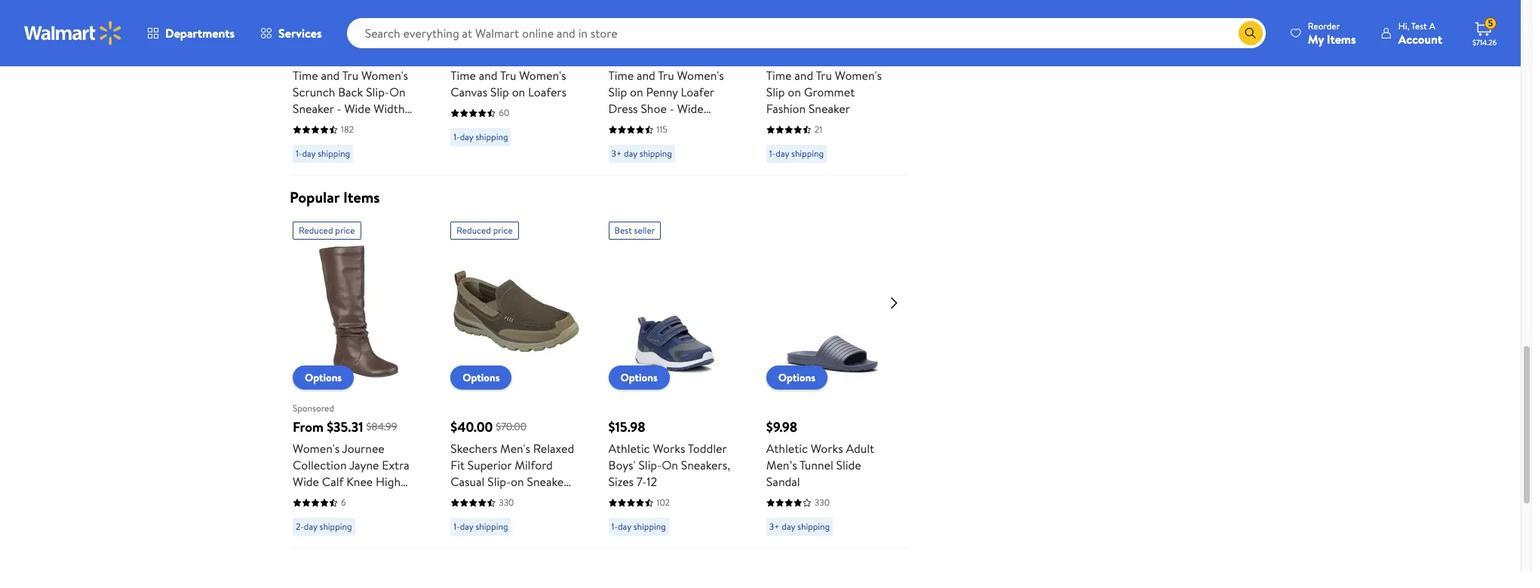 Task type: vqa. For each thing, say whether or not it's contained in the screenshot.


Task type: describe. For each thing, give the bounding box(es) containing it.
departments button
[[134, 15, 248, 51]]

(wide
[[451, 490, 481, 507]]

day down canvas
[[460, 131, 474, 143]]

dress
[[609, 100, 638, 117]]

reorder my items
[[1308, 19, 1356, 47]]

shipping down sandal
[[798, 521, 830, 533]]

extra
[[382, 457, 410, 474]]

penny
[[646, 84, 678, 100]]

$9.98
[[766, 418, 798, 437]]

boys'
[[609, 457, 636, 474]]

calf
[[322, 474, 344, 490]]

women's inside from $10.98 time and tru women's scrunch back slip-on sneaker - wide width available
[[361, 67, 408, 84]]

$19.98 for $19.98 time and tru women's slip on grommet fashion sneaker
[[766, 45, 802, 63]]

$35.31
[[327, 418, 363, 437]]

from inside sponsored from $35.31 $84.99 women's journee collection jayne extra wide calf knee high slouch boot brown faux leather 9 m
[[293, 418, 324, 437]]

1- down fashion
[[769, 147, 776, 160]]

$10.98
[[327, 45, 364, 63]]

tru inside from $10.98 time and tru women's scrunch back slip-on sneaker - wide width available
[[342, 67, 358, 84]]

back
[[338, 84, 363, 100]]

182
[[341, 123, 354, 136]]

women's for $19.98 time and tru women's canvas slip on loafers
[[519, 67, 566, 84]]

1-day shipping down (wide
[[454, 521, 508, 533]]

scrunch
[[293, 84, 335, 100]]

5 $714.26
[[1473, 17, 1497, 48]]

115
[[657, 123, 668, 136]]

shoe
[[641, 100, 667, 117]]

on inside $22.98 time and tru women's slip on penny loafer dress shoe - wide width available
[[630, 84, 643, 100]]

skechers
[[451, 441, 497, 457]]

day up popular
[[302, 147, 316, 160]]

women's for $19.98 time and tru women's slip on grommet fashion sneaker
[[835, 67, 882, 84]]

$15.98
[[609, 418, 646, 437]]

sneaker inside from $10.98 time and tru women's scrunch back slip-on sneaker - wide width available
[[293, 100, 334, 117]]

options for athletic works adult men's tunnel slide sandal 'image'
[[779, 370, 816, 386]]

slouch
[[293, 490, 328, 507]]

athletic works toddler boys' slip-on sneakers, sizes 7-12 image
[[609, 246, 741, 378]]

superior
[[468, 457, 512, 474]]

price for product group containing from $35.31
[[335, 224, 355, 237]]

fashion
[[766, 100, 806, 117]]

2 330 from the left
[[815, 496, 830, 509]]

day down fashion
[[776, 147, 789, 160]]

1-day shipping down 182 on the left
[[296, 147, 350, 160]]

width for $22.98
[[609, 117, 640, 134]]

$40.00 $70.00 skechers men's relaxed fit superior milford casual slip-on sneaker (wide width available)
[[451, 418, 574, 507]]

shipping down the 6
[[320, 521, 352, 533]]

adult
[[846, 441, 875, 457]]

day down sizes
[[618, 521, 631, 533]]

shipping down 102
[[634, 521, 666, 533]]

shipping down (wide
[[476, 521, 508, 533]]

casual
[[451, 474, 485, 490]]

tunnel
[[800, 457, 834, 474]]

athletic works adult men's tunnel slide sandal image
[[766, 246, 898, 378]]

services button
[[248, 15, 335, 51]]

product group containing $40.00
[[451, 216, 583, 542]]

time for $22.98 time and tru women's slip on penny loafer dress shoe - wide width available
[[609, 67, 634, 84]]

loafer
[[681, 84, 714, 100]]

sandal
[[766, 474, 800, 490]]

options link for athletic works toddler boys' slip-on sneakers, sizes 7-12 image
[[609, 366, 670, 390]]

options link for women's journee collection jayne extra wide calf knee high slouch boot brown faux leather 9 m image
[[293, 366, 354, 390]]

shipping down 21
[[791, 147, 824, 160]]

time inside from $10.98 time and tru women's scrunch back slip-on sneaker - wide width available
[[293, 67, 318, 84]]

search icon image
[[1245, 27, 1257, 39]]

7-
[[637, 474, 647, 490]]

day down sandal
[[782, 521, 795, 533]]

loafers
[[528, 84, 567, 100]]

toddler
[[688, 441, 727, 457]]

price for product group containing $40.00
[[493, 224, 513, 237]]

slip for $22.98
[[609, 84, 627, 100]]

reduced price for product group containing from $35.31
[[299, 224, 355, 237]]

available for $10.98
[[293, 117, 339, 134]]

$84.99
[[366, 419, 397, 434]]

available)
[[518, 490, 568, 507]]

product group containing $15.98
[[609, 216, 741, 542]]

product group containing from $10.98
[[293, 0, 417, 169]]

$40.00
[[451, 418, 493, 437]]

athletic for $9.98
[[766, 441, 808, 457]]

relaxed
[[533, 441, 574, 457]]

reorder
[[1308, 19, 1340, 32]]

$15.98 athletic works toddler boys' slip-on sneakers, sizes 7-12
[[609, 418, 730, 490]]

hi,
[[1399, 19, 1410, 32]]

a
[[1430, 19, 1436, 32]]

12
[[647, 474, 657, 490]]

faux
[[293, 507, 317, 524]]

sizes
[[609, 474, 634, 490]]

my
[[1308, 31, 1324, 47]]

width for from $10.98
[[374, 100, 405, 117]]

journee
[[342, 441, 385, 457]]

works for $9.98
[[811, 441, 843, 457]]

works for $15.98
[[653, 441, 685, 457]]

day down slouch
[[304, 521, 317, 533]]

men's
[[766, 457, 797, 474]]

width inside $40.00 $70.00 skechers men's relaxed fit superior milford casual slip-on sneaker (wide width available)
[[484, 490, 515, 507]]

shipping down 182 on the left
[[318, 147, 350, 160]]

next slide for popular items list image
[[879, 288, 909, 318]]

collection
[[293, 457, 347, 474]]

on inside $15.98 athletic works toddler boys' slip-on sneakers, sizes 7-12
[[662, 457, 678, 474]]

1 330 from the left
[[499, 496, 514, 509]]

high
[[376, 474, 401, 490]]

walmart image
[[24, 21, 122, 45]]

1-day shipping down 102
[[612, 521, 666, 533]]

and for $19.98 time and tru women's canvas slip on loafers
[[479, 67, 498, 84]]

reduced price for product group containing $40.00
[[457, 224, 513, 237]]

popular
[[290, 187, 340, 207]]

$22.98
[[609, 45, 648, 63]]

60
[[499, 106, 509, 119]]

$9.98 athletic works adult men's tunnel slide sandal
[[766, 418, 875, 490]]

102
[[657, 496, 670, 509]]

1- down sizes
[[612, 521, 618, 533]]

items inside reorder my items
[[1327, 31, 1356, 47]]

2-day shipping
[[296, 521, 352, 533]]

canvas
[[451, 84, 488, 100]]

best seller
[[615, 224, 655, 237]]

leather
[[320, 507, 359, 524]]

knee
[[347, 474, 373, 490]]

fit
[[451, 457, 465, 474]]

$19.98 time and tru women's canvas slip on loafers
[[451, 45, 567, 100]]



Task type: locate. For each thing, give the bounding box(es) containing it.
tru for $19.98 time and tru women's canvas slip on loafers
[[500, 67, 516, 84]]

tru
[[342, 67, 358, 84], [500, 67, 516, 84], [658, 67, 674, 84], [816, 67, 832, 84]]

2 options link from the left
[[451, 366, 512, 390]]

available left 182 on the left
[[293, 117, 339, 134]]

width right back
[[374, 100, 405, 117]]

0 horizontal spatial reduced price
[[299, 224, 355, 237]]

works inside $9.98 athletic works adult men's tunnel slide sandal
[[811, 441, 843, 457]]

sneaker down relaxed
[[527, 474, 568, 490]]

Walmart Site-Wide search field
[[347, 18, 1266, 48]]

1 horizontal spatial -
[[670, 100, 674, 117]]

2 - from the left
[[670, 100, 674, 117]]

wide for time
[[677, 100, 704, 117]]

and down $22.98
[[637, 67, 656, 84]]

sneaker inside $19.98 time and tru women's slip on grommet fashion sneaker
[[809, 100, 850, 117]]

1 horizontal spatial sneaker
[[527, 474, 568, 490]]

seller
[[634, 224, 655, 237]]

m
[[372, 507, 382, 524]]

time for $19.98 time and tru women's canvas slip on loafers
[[451, 67, 476, 84]]

women's inside sponsored from $35.31 $84.99 women's journee collection jayne extra wide calf knee high slouch boot brown faux leather 9 m
[[293, 441, 340, 457]]

2 athletic from the left
[[766, 441, 808, 457]]

works
[[653, 441, 685, 457], [811, 441, 843, 457]]

options link up $40.00
[[451, 366, 512, 390]]

330 down the tunnel at the right bottom
[[815, 496, 830, 509]]

from $10.98 time and tru women's scrunch back slip-on sneaker - wide width available
[[293, 45, 408, 134]]

0 horizontal spatial on
[[389, 84, 406, 100]]

1 vertical spatial from
[[293, 418, 324, 437]]

slip inside $19.98 time and tru women's slip on grommet fashion sneaker
[[766, 84, 785, 100]]

shipping down 60
[[476, 131, 508, 143]]

1 horizontal spatial reduced price
[[457, 224, 513, 237]]

wide inside sponsored from $35.31 $84.99 women's journee collection jayne extra wide calf knee high slouch boot brown faux leather 9 m
[[293, 474, 319, 490]]

from inside from $10.98 time and tru women's scrunch back slip-on sneaker - wide width available
[[293, 45, 324, 63]]

0 horizontal spatial $19.98
[[451, 45, 487, 63]]

milford
[[515, 457, 553, 474]]

options link up $15.98
[[609, 366, 670, 390]]

6
[[341, 496, 346, 509]]

options
[[305, 370, 342, 386], [463, 370, 500, 386], [621, 370, 658, 386], [779, 370, 816, 386]]

brown
[[359, 490, 392, 507]]

width inside from $10.98 time and tru women's scrunch back slip-on sneaker - wide width available
[[374, 100, 405, 117]]

0 horizontal spatial slip
[[491, 84, 509, 100]]

athletic down $15.98
[[609, 441, 650, 457]]

2 time from the left
[[451, 67, 476, 84]]

$22.98 time and tru women's slip on penny loafer dress shoe - wide width available
[[609, 45, 724, 134]]

time for $19.98 time and tru women's slip on grommet fashion sneaker
[[766, 67, 792, 84]]

1 horizontal spatial reduced
[[457, 224, 491, 237]]

and inside from $10.98 time and tru women's scrunch back slip-on sneaker - wide width available
[[321, 67, 340, 84]]

slip- right the "casual"
[[488, 474, 511, 490]]

1 horizontal spatial width
[[484, 490, 515, 507]]

0 vertical spatial 3+
[[612, 147, 622, 160]]

0 horizontal spatial width
[[374, 100, 405, 117]]

1 horizontal spatial 3+
[[769, 521, 780, 533]]

time inside $19.98 time and tru women's canvas slip on loafers
[[451, 67, 476, 84]]

3+ for $22.98
[[612, 147, 622, 160]]

1 vertical spatial on
[[662, 457, 678, 474]]

works inside $15.98 athletic works toddler boys' slip-on sneakers, sizes 7-12
[[653, 441, 685, 457]]

options up $9.98
[[779, 370, 816, 386]]

tru inside $19.98 time and tru women's slip on grommet fashion sneaker
[[816, 67, 832, 84]]

1 options from the left
[[305, 370, 342, 386]]

tru down $10.98
[[342, 67, 358, 84]]

$19.98 up fashion
[[766, 45, 802, 63]]

1 horizontal spatial available
[[643, 117, 689, 134]]

1 horizontal spatial works
[[811, 441, 843, 457]]

4 options link from the left
[[766, 366, 828, 390]]

0 vertical spatial from
[[293, 45, 324, 63]]

sneaker left back
[[293, 100, 334, 117]]

available inside from $10.98 time and tru women's scrunch back slip-on sneaker - wide width available
[[293, 117, 339, 134]]

$714.26
[[1473, 37, 1497, 48]]

on down the men's
[[511, 474, 524, 490]]

time inside $22.98 time and tru women's slip on penny loafer dress shoe - wide width available
[[609, 67, 634, 84]]

options up $40.00
[[463, 370, 500, 386]]

1 horizontal spatial wide
[[344, 100, 371, 117]]

1 tru from the left
[[342, 67, 358, 84]]

available
[[293, 117, 339, 134], [643, 117, 689, 134]]

from down services
[[293, 45, 324, 63]]

product group containing $9.98
[[766, 216, 898, 542]]

account
[[1399, 31, 1443, 47]]

available for time
[[643, 117, 689, 134]]

1 horizontal spatial 3+ day shipping
[[769, 521, 830, 533]]

women's inside $19.98 time and tru women's canvas slip on loafers
[[519, 67, 566, 84]]

sneaker inside $40.00 $70.00 skechers men's relaxed fit superior milford casual slip-on sneaker (wide width available)
[[527, 474, 568, 490]]

2 horizontal spatial wide
[[677, 100, 704, 117]]

price
[[335, 224, 355, 237], [493, 224, 513, 237]]

sponsored from $35.31 $84.99 women's journee collection jayne extra wide calf knee high slouch boot brown faux leather 9 m
[[293, 402, 410, 524]]

and up fashion
[[795, 67, 813, 84]]

3 options from the left
[[621, 370, 658, 386]]

grommet
[[804, 84, 855, 100]]

from down sponsored
[[293, 418, 324, 437]]

0 horizontal spatial works
[[653, 441, 685, 457]]

options link up $9.98
[[766, 366, 828, 390]]

0 horizontal spatial price
[[335, 224, 355, 237]]

2 from from the top
[[293, 418, 324, 437]]

items right popular
[[343, 187, 380, 207]]

on inside from $10.98 time and tru women's scrunch back slip-on sneaker - wide width available
[[389, 84, 406, 100]]

Search search field
[[347, 18, 1266, 48]]

on inside $19.98 time and tru women's canvas slip on loafers
[[512, 84, 525, 100]]

available inside $22.98 time and tru women's slip on penny loafer dress shoe - wide width available
[[643, 117, 689, 134]]

options link up sponsored
[[293, 366, 354, 390]]

women's for sponsored from $35.31 $84.99 women's journee collection jayne extra wide calf knee high slouch boot brown faux leather 9 m
[[293, 441, 340, 457]]

slide
[[836, 457, 861, 474]]

1 slip from the left
[[491, 84, 509, 100]]

on left grommet
[[788, 84, 801, 100]]

works left adult
[[811, 441, 843, 457]]

1 horizontal spatial athletic
[[766, 441, 808, 457]]

reduced price
[[299, 224, 355, 237], [457, 224, 513, 237]]

athletic for $15.98
[[609, 441, 650, 457]]

330 left available)
[[499, 496, 514, 509]]

1 horizontal spatial price
[[493, 224, 513, 237]]

- inside $22.98 time and tru women's slip on penny loafer dress shoe - wide width available
[[670, 100, 674, 117]]

boot
[[331, 490, 356, 507]]

4 and from the left
[[795, 67, 813, 84]]

3+ day shipping
[[612, 147, 672, 160], [769, 521, 830, 533]]

0 horizontal spatial 330
[[499, 496, 514, 509]]

on inside $19.98 time and tru women's slip on grommet fashion sneaker
[[788, 84, 801, 100]]

hi, test a account
[[1399, 19, 1443, 47]]

$19.98 for $19.98 time and tru women's canvas slip on loafers
[[451, 45, 487, 63]]

0 horizontal spatial 3+
[[612, 147, 622, 160]]

- right shoe
[[670, 100, 674, 117]]

on inside $40.00 $70.00 skechers men's relaxed fit superior milford casual slip-on sneaker (wide width available)
[[511, 474, 524, 490]]

1- down (wide
[[454, 521, 460, 533]]

1 horizontal spatial 330
[[815, 496, 830, 509]]

slip inside $19.98 time and tru women's canvas slip on loafers
[[491, 84, 509, 100]]

slip-
[[366, 84, 389, 100], [639, 457, 662, 474], [488, 474, 511, 490]]

athletic inside $9.98 athletic works adult men's tunnel slide sandal
[[766, 441, 808, 457]]

- for time
[[670, 100, 674, 117]]

options for skechers men's relaxed fit superior milford casual slip-on sneaker (wide width available) image
[[463, 370, 500, 386]]

reduced for product group containing from $35.31
[[299, 224, 333, 237]]

5
[[1488, 17, 1493, 30]]

and
[[321, 67, 340, 84], [479, 67, 498, 84], [637, 67, 656, 84], [795, 67, 813, 84]]

tru for $19.98 time and tru women's slip on grommet fashion sneaker
[[816, 67, 832, 84]]

slip- inside $40.00 $70.00 skechers men's relaxed fit superior milford casual slip-on sneaker (wide width available)
[[488, 474, 511, 490]]

3+
[[612, 147, 622, 160], [769, 521, 780, 533]]

time inside $19.98 time and tru women's slip on grommet fashion sneaker
[[766, 67, 792, 84]]

options for athletic works toddler boys' slip-on sneakers, sizes 7-12 image
[[621, 370, 658, 386]]

2 price from the left
[[493, 224, 513, 237]]

3 and from the left
[[637, 67, 656, 84]]

test
[[1412, 19, 1427, 32]]

1 reduced from the left
[[299, 224, 333, 237]]

0 horizontal spatial 3+ day shipping
[[612, 147, 672, 160]]

0 horizontal spatial items
[[343, 187, 380, 207]]

2 reduced price from the left
[[457, 224, 513, 237]]

$19.98 time and tru women's slip on grommet fashion sneaker
[[766, 45, 882, 117]]

women's journee collection jayne extra wide calf knee high slouch boot brown faux leather 9 m image
[[293, 246, 425, 378]]

tru inside $19.98 time and tru women's canvas slip on loafers
[[500, 67, 516, 84]]

1 horizontal spatial slip
[[609, 84, 627, 100]]

2 reduced from the left
[[457, 224, 491, 237]]

athletic down $9.98
[[766, 441, 808, 457]]

options up sponsored
[[305, 370, 342, 386]]

1-day shipping down 21
[[769, 147, 824, 160]]

0 vertical spatial items
[[1327, 31, 1356, 47]]

width inside $22.98 time and tru women's slip on penny loafer dress shoe - wide width available
[[609, 117, 640, 134]]

tru for $22.98 time and tru women's slip on penny loafer dress shoe - wide width available
[[658, 67, 674, 84]]

0 horizontal spatial available
[[293, 117, 339, 134]]

and inside $22.98 time and tru women's slip on penny loafer dress shoe - wide width available
[[637, 67, 656, 84]]

1 - from the left
[[337, 100, 341, 117]]

3 tru from the left
[[658, 67, 674, 84]]

1 from from the top
[[293, 45, 324, 63]]

items right "my"
[[1327, 31, 1356, 47]]

sponsored
[[293, 402, 334, 415]]

2 available from the left
[[643, 117, 689, 134]]

330
[[499, 496, 514, 509], [815, 496, 830, 509]]

2 and from the left
[[479, 67, 498, 84]]

0 horizontal spatial reduced
[[299, 224, 333, 237]]

1 reduced price from the left
[[299, 224, 355, 237]]

options for women's journee collection jayne extra wide calf knee high slouch boot brown faux leather 9 m image
[[305, 370, 342, 386]]

on left "loafers"
[[512, 84, 525, 100]]

$19.98 up canvas
[[451, 45, 487, 63]]

options link for skechers men's relaxed fit superior milford casual slip-on sneaker (wide width available) image
[[451, 366, 512, 390]]

women's for $22.98 time and tru women's slip on penny loafer dress shoe - wide width available
[[677, 67, 724, 84]]

and down $10.98
[[321, 67, 340, 84]]

day down the dress
[[624, 147, 637, 160]]

on left penny
[[630, 84, 643, 100]]

day
[[460, 131, 474, 143], [302, 147, 316, 160], [624, 147, 637, 160], [776, 147, 789, 160], [304, 521, 317, 533], [460, 521, 474, 533], [618, 521, 631, 533], [782, 521, 795, 533]]

1 horizontal spatial on
[[662, 457, 678, 474]]

tru inside $22.98 time and tru women's slip on penny loafer dress shoe - wide width available
[[658, 67, 674, 84]]

4 time from the left
[[766, 67, 792, 84]]

2 horizontal spatial sneaker
[[809, 100, 850, 117]]

popular items
[[290, 187, 380, 207]]

- for $10.98
[[337, 100, 341, 117]]

1 vertical spatial 3+ day shipping
[[769, 521, 830, 533]]

services
[[278, 25, 322, 41]]

women's inside $22.98 time and tru women's slip on penny loafer dress shoe - wide width available
[[677, 67, 724, 84]]

and for $19.98 time and tru women's slip on grommet fashion sneaker
[[795, 67, 813, 84]]

options up $15.98
[[621, 370, 658, 386]]

slip- right the 'boys''
[[639, 457, 662, 474]]

product group containing from $35.31
[[293, 216, 425, 542]]

slip for $19.98
[[766, 84, 785, 100]]

1 vertical spatial 3+
[[769, 521, 780, 533]]

3 options link from the left
[[609, 366, 670, 390]]

2 options from the left
[[463, 370, 500, 386]]

wide for $10.98
[[344, 100, 371, 117]]

1 horizontal spatial $19.98
[[766, 45, 802, 63]]

2-
[[296, 521, 304, 533]]

wide left calf
[[293, 474, 319, 490]]

wide inside from $10.98 time and tru women's scrunch back slip-on sneaker - wide width available
[[344, 100, 371, 117]]

and inside $19.98 time and tru women's canvas slip on loafers
[[479, 67, 498, 84]]

3 slip from the left
[[766, 84, 785, 100]]

product group containing $22.98
[[609, 0, 733, 169]]

1- down canvas
[[454, 131, 460, 143]]

1 $19.98 from the left
[[451, 45, 487, 63]]

slip- inside from $10.98 time and tru women's scrunch back slip-on sneaker - wide width available
[[366, 84, 389, 100]]

1 horizontal spatial slip-
[[488, 474, 511, 490]]

$19.98 inside $19.98 time and tru women's canvas slip on loafers
[[451, 45, 487, 63]]

4 tru from the left
[[816, 67, 832, 84]]

on right back
[[389, 84, 406, 100]]

1-
[[454, 131, 460, 143], [296, 147, 302, 160], [769, 147, 776, 160], [454, 521, 460, 533], [612, 521, 618, 533]]

2 $19.98 from the left
[[766, 45, 802, 63]]

width right (wide
[[484, 490, 515, 507]]

time
[[293, 67, 318, 84], [451, 67, 476, 84], [609, 67, 634, 84], [766, 67, 792, 84]]

and inside $19.98 time and tru women's slip on grommet fashion sneaker
[[795, 67, 813, 84]]

slip- right back
[[366, 84, 389, 100]]

3+ down sandal
[[769, 521, 780, 533]]

2 slip from the left
[[609, 84, 627, 100]]

sneaker up 21
[[809, 100, 850, 117]]

2 horizontal spatial slip
[[766, 84, 785, 100]]

from
[[293, 45, 324, 63], [293, 418, 324, 437]]

1 athletic from the left
[[609, 441, 650, 457]]

0 vertical spatial on
[[389, 84, 406, 100]]

1 and from the left
[[321, 67, 340, 84]]

3 time from the left
[[609, 67, 634, 84]]

1 time from the left
[[293, 67, 318, 84]]

men's
[[500, 441, 530, 457]]

1 vertical spatial items
[[343, 187, 380, 207]]

$19.98
[[451, 45, 487, 63], [766, 45, 802, 63]]

options link for athletic works adult men's tunnel slide sandal 'image'
[[766, 366, 828, 390]]

on right 12
[[662, 457, 678, 474]]

best
[[615, 224, 632, 237]]

sneakers,
[[681, 457, 730, 474]]

women's inside $19.98 time and tru women's slip on grommet fashion sneaker
[[835, 67, 882, 84]]

3+ day shipping for $9.98
[[769, 521, 830, 533]]

athletic inside $15.98 athletic works toddler boys' slip-on sneakers, sizes 7-12
[[609, 441, 650, 457]]

on
[[512, 84, 525, 100], [630, 84, 643, 100], [788, 84, 801, 100], [511, 474, 524, 490]]

slip left grommet
[[766, 84, 785, 100]]

1 available from the left
[[293, 117, 339, 134]]

1 works from the left
[[653, 441, 685, 457]]

and for $22.98 time and tru women's slip on penny loafer dress shoe - wide width available
[[637, 67, 656, 84]]

width left shoe
[[609, 117, 640, 134]]

wide
[[344, 100, 371, 117], [677, 100, 704, 117], [293, 474, 319, 490]]

and left "loafers"
[[479, 67, 498, 84]]

0 horizontal spatial -
[[337, 100, 341, 117]]

tru up shoe
[[658, 67, 674, 84]]

3+ for $9.98
[[769, 521, 780, 533]]

1- up popular
[[296, 147, 302, 160]]

3+ day shipping down 115 in the left of the page
[[612, 147, 672, 160]]

1 options link from the left
[[293, 366, 354, 390]]

wide inside $22.98 time and tru women's slip on penny loafer dress shoe - wide width available
[[677, 100, 704, 117]]

departments
[[165, 25, 235, 41]]

slip up 60
[[491, 84, 509, 100]]

sneaker
[[293, 100, 334, 117], [809, 100, 850, 117], [527, 474, 568, 490]]

2 horizontal spatial width
[[609, 117, 640, 134]]

$19.98 inside $19.98 time and tru women's slip on grommet fashion sneaker
[[766, 45, 802, 63]]

works up 12
[[653, 441, 685, 457]]

tru up 60
[[500, 67, 516, 84]]

slip- inside $15.98 athletic works toddler boys' slip-on sneakers, sizes 7-12
[[639, 457, 662, 474]]

0 horizontal spatial sneaker
[[293, 100, 334, 117]]

3+ day shipping down sandal
[[769, 521, 830, 533]]

$70.00
[[496, 419, 527, 434]]

shipping down 115 in the left of the page
[[640, 147, 672, 160]]

0 horizontal spatial athletic
[[609, 441, 650, 457]]

available down penny
[[643, 117, 689, 134]]

21
[[815, 123, 823, 136]]

shipping
[[476, 131, 508, 143], [318, 147, 350, 160], [640, 147, 672, 160], [791, 147, 824, 160], [320, 521, 352, 533], [476, 521, 508, 533], [634, 521, 666, 533], [798, 521, 830, 533]]

- up 182 on the left
[[337, 100, 341, 117]]

wide up 182 on the left
[[344, 100, 371, 117]]

4 options from the left
[[779, 370, 816, 386]]

0 horizontal spatial slip-
[[366, 84, 389, 100]]

0 horizontal spatial wide
[[293, 474, 319, 490]]

slip down $22.98
[[609, 84, 627, 100]]

wide right shoe
[[677, 100, 704, 117]]

reduced for product group containing $40.00
[[457, 224, 491, 237]]

on
[[389, 84, 406, 100], [662, 457, 678, 474]]

skechers men's relaxed fit superior milford casual slip-on sneaker (wide width available) image
[[451, 246, 583, 378]]

product group
[[293, 0, 417, 169], [451, 0, 575, 169], [609, 0, 733, 169], [766, 0, 891, 169], [293, 216, 425, 542], [451, 216, 583, 542], [609, 216, 741, 542], [766, 216, 898, 542]]

- inside from $10.98 time and tru women's scrunch back slip-on sneaker - wide width available
[[337, 100, 341, 117]]

1-day shipping down 60
[[454, 131, 508, 143]]

slip inside $22.98 time and tru women's slip on penny loafer dress shoe - wide width available
[[609, 84, 627, 100]]

2 horizontal spatial slip-
[[639, 457, 662, 474]]

jayne
[[349, 457, 379, 474]]

1-day shipping
[[454, 131, 508, 143], [296, 147, 350, 160], [769, 147, 824, 160], [454, 521, 508, 533], [612, 521, 666, 533]]

0 vertical spatial 3+ day shipping
[[612, 147, 672, 160]]

day down (wide
[[460, 521, 474, 533]]

2 tru from the left
[[500, 67, 516, 84]]

reduced
[[299, 224, 333, 237], [457, 224, 491, 237]]

2 works from the left
[[811, 441, 843, 457]]

1 price from the left
[[335, 224, 355, 237]]

tru down search search field
[[816, 67, 832, 84]]

width
[[374, 100, 405, 117], [609, 117, 640, 134], [484, 490, 515, 507]]

athletic
[[609, 441, 650, 457], [766, 441, 808, 457]]

1 horizontal spatial items
[[1327, 31, 1356, 47]]

9
[[362, 507, 369, 524]]

3+ down the dress
[[612, 147, 622, 160]]

3+ day shipping for $22.98
[[612, 147, 672, 160]]



